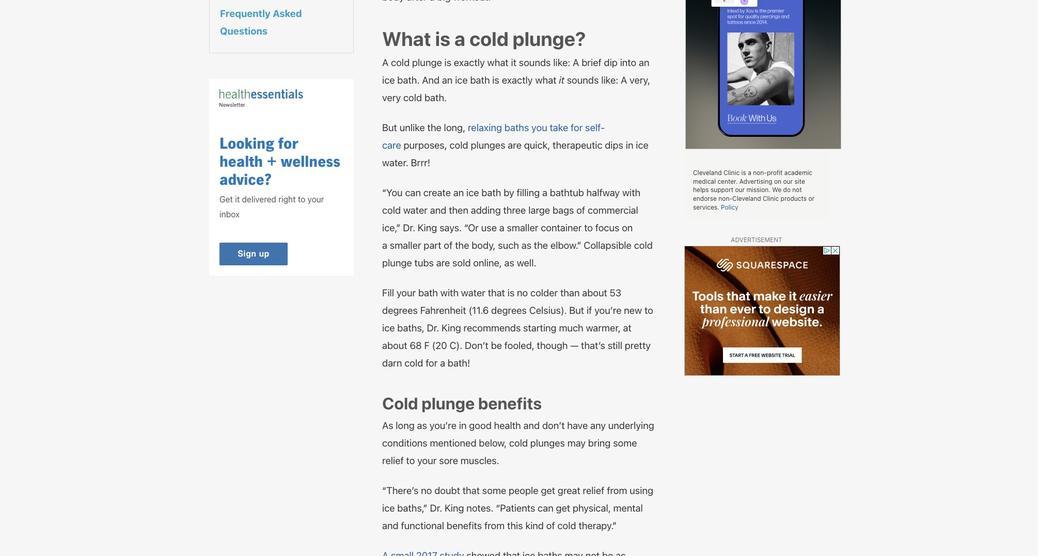 Task type: vqa. For each thing, say whether or not it's contained in the screenshot.
these on the top
no



Task type: describe. For each thing, give the bounding box(es) containing it.
create
[[424, 187, 451, 198]]

your inside fill your bath with water that is no colder than about 53 degrees fahrenheit (11.6 degrees celsius). but if you're new to ice baths, dr. king recommends starting much warmer, at about 68 f (20 c). don't be fooled, though — that's still pretty darn cold for a bath!
[[397, 287, 416, 299]]

conditions
[[382, 438, 428, 449]]

sold
[[453, 257, 471, 269]]

underlying
[[608, 420, 654, 431]]

such
[[498, 240, 519, 251]]

halfway
[[587, 187, 620, 198]]

colder
[[531, 287, 558, 299]]

be
[[491, 340, 502, 351]]

celsius).
[[529, 305, 567, 316]]

some inside as long as you're in good health and don't have any underlying conditions mentioned below, cold plunges may bring some relief to your sore muscles.
[[613, 438, 637, 449]]

that inside "there's no doubt that some people get great relief from using ice baths," dr. king notes. "patients can get physical, mental and functional benefits from this kind of cold therapy."
[[463, 485, 480, 496]]

benefits inside "there's no doubt that some people get great relief from using ice baths," dr. king notes. "patients can get physical, mental and functional benefits from this kind of cold therapy."
[[447, 520, 482, 532]]

for inside looking for health + wellness advice?
[[278, 132, 298, 152]]

profit
[[767, 169, 783, 177]]

0 horizontal spatial but
[[382, 122, 397, 133]]

0 horizontal spatial a
[[382, 57, 389, 68]]

care
[[382, 140, 401, 151]]

bath inside fill your bath with water that is no colder than about 53 degrees fahrenheit (11.6 degrees celsius). but if you're new to ice baths, dr. king recommends starting much warmer, at about 68 f (20 c). don't be fooled, though — that's still pretty darn cold for a bath!
[[418, 287, 438, 299]]

focus
[[596, 222, 620, 234]]

we
[[773, 186, 782, 194]]

with inside fill your bath with water that is no colder than about 53 degrees fahrenheit (11.6 degrees celsius). but if you're new to ice baths, dr. king recommends starting much warmer, at about 68 f (20 c). don't be fooled, though — that's still pretty darn cold for a bath!
[[441, 287, 459, 299]]

0 horizontal spatial exactly
[[454, 57, 485, 68]]

0 horizontal spatial the
[[428, 122, 442, 133]]

frequently
[[220, 8, 271, 19]]

cold down commercial on the top of the page
[[634, 240, 653, 251]]

0 vertical spatial get
[[541, 485, 555, 496]]

bath!
[[448, 358, 470, 369]]

as inside as long as you're in good health and don't have any underlying conditions mentioned below, cold plunges may bring some relief to your sore muscles.
[[417, 420, 427, 431]]

medical
[[693, 178, 716, 185]]

0 horizontal spatial cleveland
[[693, 169, 722, 177]]

tubs
[[415, 257, 434, 269]]

ice inside fill your bath with water that is no colder than about 53 degrees fahrenheit (11.6 degrees celsius). but if you're new to ice baths, dr. king recommends starting much warmer, at about 68 f (20 c). don't be fooled, though — that's still pretty darn cold for a bath!
[[382, 322, 395, 334]]

your inside get it delivered right to your inbox
[[308, 195, 324, 204]]

cold inside "there's no doubt that some people get great relief from using ice baths," dr. king notes. "patients can get physical, mental and functional benefits from this kind of cold therapy."
[[558, 520, 576, 532]]

academic
[[785, 169, 813, 177]]

sounds inside a cold plunge is exactly what it sounds like: a brief dip into an ice bath. and an ice bath is exactly what
[[519, 57, 551, 68]]

king inside "you can create an ice bath by filling a bathtub halfway with cold water and then adding three large bags of commercial ice," dr. king says. "or use a smaller container to focus on a smaller part of the body, such as the elbow." collapsible cold plunge tubs are sold online, as well.
[[418, 222, 437, 234]]

pretty
[[625, 340, 651, 351]]

into
[[620, 57, 637, 68]]

0 vertical spatial of
[[577, 205, 585, 216]]

good
[[469, 420, 492, 431]]

1 vertical spatial from
[[485, 520, 505, 532]]

baths,"
[[397, 503, 428, 514]]

you
[[532, 122, 547, 133]]

1 horizontal spatial as
[[505, 257, 515, 269]]

delivered
[[242, 195, 276, 204]]

relaxing
[[468, 122, 502, 133]]

long,
[[444, 122, 466, 133]]

1 vertical spatial about
[[382, 340, 407, 351]]

your inside as long as you're in good health and don't have any underlying conditions mentioned below, cold plunges may bring some relief to your sore muscles.
[[418, 455, 437, 466]]

notes.
[[467, 503, 494, 514]]

"patients
[[496, 503, 535, 514]]

though
[[537, 340, 568, 351]]

are inside purposes, cold plunges are quick, therapeutic dips in ice water. brrr!
[[508, 140, 522, 151]]

cleveland clinic is a non-profit academic medical center. advertising on our site helps support our mission. we do not endorse non-cleveland clinic products or services.
[[693, 169, 815, 211]]

sounds inside the sounds like: a very, very cold bath.
[[567, 74, 599, 86]]

helps
[[693, 186, 709, 194]]

than
[[561, 287, 580, 299]]

2 horizontal spatial it
[[559, 74, 565, 86]]

at
[[623, 322, 632, 334]]

f
[[424, 340, 430, 351]]

c).
[[450, 340, 463, 351]]

"there's no doubt that some people get great relief from using ice baths," dr. king notes. "patients can get physical, mental and functional benefits from this kind of cold therapy."
[[382, 485, 654, 532]]

what
[[382, 27, 431, 50]]

body,
[[472, 240, 496, 251]]

water.
[[382, 157, 409, 168]]

a smaller
[[382, 240, 421, 251]]

1 vertical spatial an
[[442, 74, 453, 86]]

cold plunge benefits
[[382, 394, 542, 413]]

it inside a cold plunge is exactly what it sounds like: a brief dip into an ice bath. and an ice bath is exactly what
[[511, 57, 517, 68]]

have
[[567, 420, 588, 431]]

what is a cold plunge?
[[382, 27, 586, 50]]

1 vertical spatial of
[[444, 240, 453, 251]]

using
[[630, 485, 654, 496]]

adding
[[471, 205, 501, 216]]

0 vertical spatial benefits
[[478, 394, 542, 413]]

large
[[529, 205, 550, 216]]

an inside "you can create an ice bath by filling a bathtub halfway with cold water and then adding three large bags of commercial ice," dr. king says. "or use a smaller container to focus on a smaller part of the body, such as the elbow." collapsible cold plunge tubs are sold online, as well.
[[453, 187, 464, 198]]

relief inside "there's no doubt that some people get great relief from using ice baths," dr. king notes. "patients can get physical, mental and functional benefits from this kind of cold therapy."
[[583, 485, 605, 496]]

1 horizontal spatial our
[[783, 178, 793, 185]]

support
[[711, 186, 734, 194]]

very,
[[630, 74, 650, 86]]

"you can create an ice bath by filling a bathtub halfway with cold water and then adding three large bags of commercial ice," dr. king says. "or use a smaller container to focus on a smaller part of the body, such as the elbow." collapsible cold plunge tubs are sold online, as well.
[[382, 187, 653, 269]]

to inside as long as you're in good health and don't have any underlying conditions mentioned below, cold plunges may bring some relief to your sore muscles.
[[406, 455, 415, 466]]

do
[[783, 186, 791, 194]]

up
[[259, 250, 270, 259]]

1 horizontal spatial the
[[455, 240, 469, 251]]

dips
[[605, 140, 624, 151]]

1 horizontal spatial non-
[[753, 169, 767, 177]]

relaxing baths you take for self- care link
[[382, 122, 605, 151]]

questions
[[220, 25, 268, 37]]

dip
[[604, 57, 618, 68]]

2 horizontal spatial as
[[522, 240, 532, 251]]

relief inside as long as you're in good health and don't have any underlying conditions mentioned below, cold plunges may bring some relief to your sore muscles.
[[382, 455, 404, 466]]

a inside fill your bath with water that is no colder than about 53 degrees fahrenheit (11.6 degrees celsius). but if you're new to ice baths, dr. king recommends starting much warmer, at about 68 f (20 c). don't be fooled, though — that's still pretty darn cold for a bath!
[[440, 358, 445, 369]]

2 degrees from the left
[[491, 305, 527, 316]]

68
[[410, 340, 422, 351]]

wellness
[[281, 150, 341, 170]]

physical,
[[573, 503, 611, 514]]

1 vertical spatial advertisement region
[[685, 246, 841, 376]]

it inside get it delivered right to your inbox
[[235, 195, 240, 204]]

to inside get it delivered right to your inbox
[[298, 195, 306, 204]]

functional
[[401, 520, 444, 532]]

king inside fill your bath with water that is no colder than about 53 degrees fahrenheit (11.6 degrees celsius). but if you're new to ice baths, dr. king recommends starting much warmer, at about 68 f (20 c). don't be fooled, though — that's still pretty darn cold for a bath!
[[442, 322, 461, 334]]

1 vertical spatial our
[[735, 186, 745, 194]]

water inside fill your bath with water that is no colder than about 53 degrees fahrenheit (11.6 degrees celsius). but if you're new to ice baths, dr. king recommends starting much warmer, at about 68 f (20 c). don't be fooled, though — that's still pretty darn cold for a bath!
[[461, 287, 486, 299]]

unlike
[[400, 122, 425, 133]]

starting
[[523, 322, 557, 334]]

looking for health + wellness advice?
[[220, 132, 341, 188]]

frequently asked questions link
[[220, 8, 302, 37]]

cold inside as long as you're in good health and don't have any underlying conditions mentioned below, cold plunges may bring some relief to your sore muscles.
[[509, 438, 528, 449]]

is inside cleveland clinic is a non-profit academic medical center. advertising on our site helps support our mission. we do not endorse non-cleveland clinic products or services.
[[742, 169, 746, 177]]

you're inside as long as you're in good health and don't have any underlying conditions mentioned below, cold plunges may bring some relief to your sore muscles.
[[430, 420, 457, 431]]

0 vertical spatial advertisement region
[[686, 0, 842, 149]]

great
[[558, 485, 581, 496]]

much
[[559, 322, 584, 334]]

not
[[793, 186, 802, 194]]

quick,
[[524, 140, 550, 151]]

0 vertical spatial from
[[607, 485, 627, 496]]

still
[[608, 340, 623, 351]]

(11.6
[[469, 305, 489, 316]]

cold up a cold plunge is exactly what it sounds like: a brief dip into an ice bath. and an ice bath is exactly what
[[470, 27, 509, 50]]

like: inside a cold plunge is exactly what it sounds like: a brief dip into an ice bath. and an ice bath is exactly what
[[553, 57, 571, 68]]

asked
[[273, 8, 302, 19]]

cold inside the sounds like: a very, very cold bath.
[[403, 92, 422, 103]]

any
[[591, 420, 606, 431]]

and
[[422, 74, 440, 86]]

1 horizontal spatial a
[[573, 57, 579, 68]]

that inside fill your bath with water that is no colder than about 53 degrees fahrenheit (11.6 degrees celsius). but if you're new to ice baths, dr. king recommends starting much warmer, at about 68 f (20 c). don't be fooled, though — that's still pretty darn cold for a bath!
[[488, 287, 505, 299]]

that's
[[581, 340, 605, 351]]

"there's
[[382, 485, 419, 496]]

part
[[424, 240, 442, 251]]

cold inside a cold plunge is exactly what it sounds like: a brief dip into an ice bath. and an ice bath is exactly what
[[391, 57, 410, 68]]

says.
[[440, 222, 462, 234]]

to inside "you can create an ice bath by filling a bathtub halfway with cold water and then adding three large bags of commercial ice," dr. king says. "or use a smaller container to focus on a smaller part of the body, such as the elbow." collapsible cold plunge tubs are sold online, as well.
[[584, 222, 593, 234]]

2 horizontal spatial the
[[534, 240, 548, 251]]

0 horizontal spatial non-
[[719, 195, 733, 203]]

mission.
[[747, 186, 771, 194]]

(20
[[432, 340, 447, 351]]



Task type: locate. For each thing, give the bounding box(es) containing it.
in left good
[[459, 420, 467, 431]]

1 vertical spatial no
[[421, 485, 432, 496]]

1 horizontal spatial cleveland
[[733, 195, 761, 203]]

1 horizontal spatial that
[[488, 287, 505, 299]]

cold up ice,"
[[382, 205, 401, 216]]

sounds down 'plunge?'
[[519, 57, 551, 68]]

1 vertical spatial water
[[461, 287, 486, 299]]

dr. inside fill your bath with water that is no colder than about 53 degrees fahrenheit (11.6 degrees celsius). but if you're new to ice baths, dr. king recommends starting much warmer, at about 68 f (20 c). don't be fooled, though — that's still pretty darn cold for a bath!
[[427, 322, 439, 334]]

right
[[279, 195, 296, 204]]

bath. inside a cold plunge is exactly what it sounds like: a brief dip into an ice bath. and an ice bath is exactly what
[[397, 74, 420, 86]]

an up then
[[453, 187, 464, 198]]

0 vertical spatial king
[[418, 222, 437, 234]]

clinic down "we"
[[763, 195, 779, 203]]

like: inside the sounds like: a very, very cold bath.
[[601, 74, 619, 86]]

0 horizontal spatial what
[[487, 57, 509, 68]]

ice
[[382, 74, 395, 86], [455, 74, 468, 86], [636, 140, 649, 151], [467, 187, 479, 198], [382, 322, 395, 334], [382, 503, 395, 514]]

of right the part
[[444, 240, 453, 251]]

well.
[[517, 257, 537, 269]]

sounds down brief
[[567, 74, 599, 86]]

health inside looking for health + wellness advice?
[[220, 150, 263, 170]]

1 vertical spatial get
[[556, 503, 570, 514]]

0 vertical spatial health
[[220, 150, 263, 170]]

but inside fill your bath with water that is no colder than about 53 degrees fahrenheit (11.6 degrees celsius). but if you're new to ice baths, dr. king recommends starting much warmer, at about 68 f (20 c). don't be fooled, though — that's still pretty darn cold for a bath!
[[569, 305, 584, 316]]

bath inside a cold plunge is exactly what it sounds like: a brief dip into an ice bath. and an ice bath is exactly what
[[470, 74, 490, 86]]

your right right
[[308, 195, 324, 204]]

+
[[267, 150, 277, 170]]

with up commercial on the top of the page
[[622, 187, 641, 198]]

to right right
[[298, 195, 306, 204]]

don't
[[465, 340, 489, 351]]

it up the sounds like: a very, very cold bath.
[[511, 57, 517, 68]]

1 vertical spatial plunge
[[382, 257, 412, 269]]

cold inside purposes, cold plunges are quick, therapeutic dips in ice water. brrr!
[[450, 140, 468, 151]]

cold
[[382, 394, 418, 413]]

0 horizontal spatial health
[[220, 150, 263, 170]]

dr. inside "you can create an ice bath by filling a bathtub halfway with cold water and then adding three large bags of commercial ice," dr. king says. "or use a smaller container to focus on a smaller part of the body, such as the elbow." collapsible cold plunge tubs are sold online, as well.
[[403, 222, 415, 234]]

ice inside "there's no doubt that some people get great relief from using ice baths," dr. king notes. "patients can get physical, mental and functional benefits from this kind of cold therapy."
[[382, 503, 395, 514]]

1 vertical spatial health
[[494, 420, 521, 431]]

to
[[298, 195, 306, 204], [584, 222, 593, 234], [645, 305, 653, 316], [406, 455, 415, 466]]

like: down 'plunge?'
[[553, 57, 571, 68]]

a down what on the top of the page
[[382, 57, 389, 68]]

bathtub
[[550, 187, 584, 198]]

1 horizontal spatial it
[[511, 57, 517, 68]]

ice right and
[[455, 74, 468, 86]]

some
[[613, 438, 637, 449], [482, 485, 506, 496]]

may
[[568, 438, 586, 449]]

for inside relaxing baths you take for self- care
[[571, 122, 583, 133]]

about up darn at the bottom left of the page
[[382, 340, 407, 351]]

three
[[503, 205, 526, 216]]

from up the mental
[[607, 485, 627, 496]]

get it delivered right to your inbox
[[220, 195, 324, 219]]

brrr!
[[411, 157, 430, 168]]

53
[[610, 287, 622, 299]]

1 horizontal spatial are
[[508, 140, 522, 151]]

a
[[382, 57, 389, 68], [573, 57, 579, 68], [621, 74, 627, 86]]

2 vertical spatial of
[[546, 520, 555, 532]]

0 vertical spatial water
[[403, 205, 428, 216]]

filling
[[517, 187, 540, 198]]

1 horizontal spatial health
[[494, 420, 521, 431]]

1 horizontal spatial relief
[[583, 485, 605, 496]]

dr. right ice,"
[[403, 222, 415, 234]]

0 horizontal spatial clinic
[[724, 169, 740, 177]]

0 vertical spatial with
[[622, 187, 641, 198]]

a left very,
[[621, 74, 627, 86]]

but
[[382, 122, 397, 133], [569, 305, 584, 316]]

to right new
[[645, 305, 653, 316]]

1 horizontal spatial sounds
[[567, 74, 599, 86]]

ice down "there's at the bottom left of the page
[[382, 503, 395, 514]]

on right focus
[[622, 222, 633, 234]]

plunge inside a cold plunge is exactly what it sounds like: a brief dip into an ice bath. and an ice bath is exactly what
[[412, 57, 442, 68]]

king up the part
[[418, 222, 437, 234]]

with inside "you can create an ice bath by filling a bathtub halfway with cold water and then adding three large bags of commercial ice," dr. king says. "or use a smaller container to focus on a smaller part of the body, such as the elbow." collapsible cold plunge tubs are sold online, as well.
[[622, 187, 641, 198]]

1 degrees from the left
[[382, 305, 418, 316]]

and inside "you can create an ice bath by filling a bathtub halfway with cold water and then adding three large bags of commercial ice," dr. king says. "or use a smaller container to focus on a smaller part of the body, such as the elbow." collapsible cold plunge tubs are sold online, as well.
[[430, 205, 447, 216]]

1 vertical spatial non-
[[719, 195, 733, 203]]

your right fill
[[397, 287, 416, 299]]

plunges down "relaxing"
[[471, 140, 506, 151]]

and down baths,"
[[382, 520, 399, 532]]

an right into in the right of the page
[[639, 57, 650, 68]]

advice?
[[220, 168, 272, 188]]

below,
[[479, 438, 507, 449]]

that up (11.6
[[488, 287, 505, 299]]

brief
[[582, 57, 602, 68]]

baths
[[505, 122, 529, 133]]

water inside "you can create an ice bath by filling a bathtub halfway with cold water and then adding three large bags of commercial ice," dr. king says. "or use a smaller container to focus on a smaller part of the body, such as the elbow." collapsible cold plunge tubs are sold online, as well.
[[403, 205, 428, 216]]

0 vertical spatial clinic
[[724, 169, 740, 177]]

0 horizontal spatial from
[[485, 520, 505, 532]]

1 horizontal spatial what
[[535, 74, 557, 86]]

0 vertical spatial what
[[487, 57, 509, 68]]

you're inside fill your bath with water that is no colder than about 53 degrees fahrenheit (11.6 degrees celsius). but if you're new to ice baths, dr. king recommends starting much warmer, at about 68 f (20 c). don't be fooled, though — that's still pretty darn cold for a bath!
[[595, 305, 622, 316]]

a inside the sounds like: a very, very cold bath.
[[621, 74, 627, 86]]

what down what is a cold plunge?
[[487, 57, 509, 68]]

commercial
[[588, 205, 638, 216]]

our down center.
[[735, 186, 745, 194]]

but up care
[[382, 122, 397, 133]]

elbow." collapsible
[[551, 240, 632, 251]]

degrees up the recommends
[[491, 305, 527, 316]]

1 vertical spatial with
[[441, 287, 459, 299]]

"you
[[382, 187, 403, 198]]

0 horizontal spatial an
[[442, 74, 453, 86]]

0 vertical spatial exactly
[[454, 57, 485, 68]]

are inside "you can create an ice bath by filling a bathtub halfway with cold water and then adding three large bags of commercial ice," dr. king says. "or use a smaller container to focus on a smaller part of the body, such as the elbow." collapsible cold plunge tubs are sold online, as well.
[[436, 257, 450, 269]]

ice left baths,
[[382, 322, 395, 334]]

0 horizontal spatial of
[[444, 240, 453, 251]]

2 vertical spatial as
[[417, 420, 427, 431]]

by
[[504, 187, 514, 198]]

relief up the physical,
[[583, 485, 605, 496]]

health up below,
[[494, 420, 521, 431]]

1 horizontal spatial some
[[613, 438, 637, 449]]

it down 'plunge?'
[[559, 74, 565, 86]]

your
[[308, 195, 324, 204], [397, 287, 416, 299], [418, 455, 437, 466]]

1 vertical spatial exactly
[[502, 74, 533, 86]]

in right dips
[[626, 140, 634, 151]]

a left brief
[[573, 57, 579, 68]]

on up "we"
[[774, 178, 782, 185]]

fooled,
[[505, 340, 535, 351]]

of inside "there's no doubt that some people get great relief from using ice baths," dr. king notes. "patients can get physical, mental and functional benefits from this kind of cold therapy."
[[546, 520, 555, 532]]

plunge up good
[[422, 394, 475, 413]]

some down underlying
[[613, 438, 637, 449]]

can right "you
[[405, 187, 421, 198]]

baths,
[[397, 322, 425, 334]]

0 horizontal spatial water
[[403, 205, 428, 216]]

can inside "there's no doubt that some people get great relief from using ice baths," dr. king notes. "patients can get physical, mental and functional benefits from this kind of cold therapy."
[[538, 503, 554, 514]]

sounds like: a very, very cold bath.
[[382, 74, 650, 103]]

cleveland up medical
[[693, 169, 722, 177]]

2 vertical spatial an
[[453, 187, 464, 198]]

of right the kind
[[546, 520, 555, 532]]

plunge down a smaller
[[382, 257, 412, 269]]

1 horizontal spatial no
[[517, 287, 528, 299]]

can inside "you can create an ice bath by filling a bathtub halfway with cold water and then adding three large bags of commercial ice," dr. king says. "or use a smaller container to focus on a smaller part of the body, such as the elbow." collapsible cold plunge tubs are sold online, as well.
[[405, 187, 421, 198]]

cold down long, at left top
[[450, 140, 468, 151]]

0 vertical spatial sounds
[[519, 57, 551, 68]]

1 vertical spatial on
[[622, 222, 633, 234]]

benefits up good
[[478, 394, 542, 413]]

people
[[509, 485, 539, 496]]

policy link
[[721, 204, 739, 211]]

cold down the 68
[[405, 358, 423, 369]]

our
[[783, 178, 793, 185], [735, 186, 745, 194]]

1 horizontal spatial and
[[430, 205, 447, 216]]

2 horizontal spatial an
[[639, 57, 650, 68]]

darn
[[382, 358, 402, 369]]

non- down support
[[719, 195, 733, 203]]

get down great
[[556, 503, 570, 514]]

0 vertical spatial you're
[[595, 305, 622, 316]]

advertisement region
[[686, 0, 842, 149], [685, 246, 841, 376]]

fahrenheit
[[420, 305, 466, 316]]

1 horizontal spatial from
[[607, 485, 627, 496]]

get
[[220, 195, 233, 204]]

but left if
[[569, 305, 584, 316]]

it right get
[[235, 195, 240, 204]]

0 horizontal spatial our
[[735, 186, 745, 194]]

exactly up "baths"
[[502, 74, 533, 86]]

1 horizontal spatial an
[[453, 187, 464, 198]]

0 horizontal spatial sounds
[[519, 57, 551, 68]]

if
[[587, 305, 592, 316]]

sign
[[238, 250, 257, 259]]

plunges inside purposes, cold plunges are quick, therapeutic dips in ice water. brrr!
[[471, 140, 506, 151]]

1 vertical spatial in
[[459, 420, 467, 431]]

king inside "there's no doubt that some people get great relief from using ice baths," dr. king notes. "patients can get physical, mental and functional benefits from this kind of cold therapy."
[[445, 503, 464, 514]]

1 vertical spatial some
[[482, 485, 506, 496]]

0 horizontal spatial for
[[278, 132, 298, 152]]

from
[[607, 485, 627, 496], [485, 520, 505, 532]]

degrees
[[382, 305, 418, 316], [491, 305, 527, 316]]

our up do
[[783, 178, 793, 185]]

0 horizontal spatial bath.
[[397, 74, 420, 86]]

0 vertical spatial bath
[[470, 74, 490, 86]]

ice inside purposes, cold plunges are quick, therapeutic dips in ice water. brrr!
[[636, 140, 649, 151]]

long
[[396, 420, 415, 431]]

of right bags
[[577, 205, 585, 216]]

degrees up baths,
[[382, 305, 418, 316]]

no left doubt
[[421, 485, 432, 496]]

ice up adding
[[467, 187, 479, 198]]

in inside as long as you're in good health and don't have any underlying conditions mentioned below, cold plunges may bring some relief to your sore muscles.
[[459, 420, 467, 431]]

and inside "there's no doubt that some people get great relief from using ice baths," dr. king notes. "patients can get physical, mental and functional benefits from this kind of cold therapy."
[[382, 520, 399, 532]]

but unlike the long,
[[382, 122, 468, 133]]

ice inside "you can create an ice bath by filling a bathtub halfway with cold water and then adding three large bags of commercial ice," dr. king says. "or use a smaller container to focus on a smaller part of the body, such as the elbow." collapsible cold plunge tubs are sold online, as well.
[[467, 187, 479, 198]]

bath down what is a cold plunge?
[[470, 74, 490, 86]]

1 horizontal spatial like:
[[601, 74, 619, 86]]

0 horizontal spatial it
[[235, 195, 240, 204]]

—
[[570, 340, 579, 351]]

for inside fill your bath with water that is no colder than about 53 degrees fahrenheit (11.6 degrees celsius). but if you're new to ice baths, dr. king recommends starting much warmer, at about 68 f (20 c). don't be fooled, though — that's still pretty darn cold for a bath!
[[426, 358, 438, 369]]

cleveland down mission.
[[733, 195, 761, 203]]

health
[[220, 150, 263, 170], [494, 420, 521, 431]]

"or
[[464, 222, 479, 234]]

1 vertical spatial but
[[569, 305, 584, 316]]

are left sold
[[436, 257, 450, 269]]

a cold plunge is exactly what it sounds like: a brief dip into an ice bath. and an ice bath is exactly what
[[382, 57, 650, 86]]

you're
[[595, 305, 622, 316], [430, 420, 457, 431]]

use
[[481, 222, 497, 234]]

2 vertical spatial your
[[418, 455, 437, 466]]

plunges down and don't
[[530, 438, 565, 449]]

that up notes.
[[463, 485, 480, 496]]

dr. down doubt
[[430, 503, 442, 514]]

bath inside "you can create an ice bath by filling a bathtub halfway with cold water and then adding three large bags of commercial ice," dr. king says. "or use a smaller container to focus on a smaller part of the body, such as the elbow." collapsible cold plunge tubs are sold online, as well.
[[482, 187, 501, 198]]

with up fahrenheit
[[441, 287, 459, 299]]

1 horizontal spatial in
[[626, 140, 634, 151]]

2 horizontal spatial your
[[418, 455, 437, 466]]

to up elbow." collapsible
[[584, 222, 593, 234]]

2 vertical spatial bath
[[418, 287, 438, 299]]

1 vertical spatial dr.
[[427, 322, 439, 334]]

1 horizontal spatial bath.
[[425, 92, 447, 103]]

what down 'plunge?'
[[535, 74, 557, 86]]

get left great
[[541, 485, 555, 496]]

1 horizontal spatial you're
[[595, 305, 622, 316]]

ice right dips
[[636, 140, 649, 151]]

in inside purposes, cold plunges are quick, therapeutic dips in ice water. brrr!
[[626, 140, 634, 151]]

1 horizontal spatial with
[[622, 187, 641, 198]]

cold
[[470, 27, 509, 50], [391, 57, 410, 68], [403, 92, 422, 103], [450, 140, 468, 151], [382, 205, 401, 216], [634, 240, 653, 251], [405, 358, 423, 369], [509, 438, 528, 449], [558, 520, 576, 532]]

1 vertical spatial that
[[463, 485, 480, 496]]

no left colder
[[517, 287, 528, 299]]

no inside "there's no doubt that some people get great relief from using ice baths," dr. king notes. "patients can get physical, mental and functional benefits from this kind of cold therapy."
[[421, 485, 432, 496]]

services.
[[693, 204, 720, 211]]

for up therapeutic
[[571, 122, 583, 133]]

benefits down notes.
[[447, 520, 482, 532]]

1 vertical spatial are
[[436, 257, 450, 269]]

clinic up center.
[[724, 169, 740, 177]]

can up the kind
[[538, 503, 554, 514]]

therapeutic
[[553, 140, 603, 151]]

bath. inside the sounds like: a very, very cold bath.
[[425, 92, 447, 103]]

a
[[455, 27, 466, 50], [748, 169, 752, 177], [542, 187, 548, 198], [499, 222, 505, 234], [440, 358, 445, 369]]

an right and
[[442, 74, 453, 86]]

purposes,
[[404, 140, 447, 151]]

mentioned
[[430, 438, 477, 449]]

1 vertical spatial clinic
[[763, 195, 779, 203]]

0 vertical spatial as
[[522, 240, 532, 251]]

1 vertical spatial what
[[535, 74, 557, 86]]

1 horizontal spatial about
[[582, 287, 607, 299]]

0 vertical spatial an
[[639, 57, 650, 68]]

some inside "there's no doubt that some people get great relief from using ice baths," dr. king notes. "patients can get physical, mental and functional benefits from this kind of cold therapy."
[[482, 485, 506, 496]]

on
[[774, 178, 782, 185], [622, 222, 633, 234]]

0 vertical spatial no
[[517, 287, 528, 299]]

take
[[550, 122, 568, 133]]

2 vertical spatial king
[[445, 503, 464, 514]]

is inside fill your bath with water that is no colder than about 53 degrees fahrenheit (11.6 degrees celsius). but if you're new to ice baths, dr. king recommends starting much warmer, at about 68 f (20 c). don't be fooled, though — that's still pretty darn cold for a bath!
[[508, 287, 515, 299]]

as long as you're in good health and don't have any underlying conditions mentioned below, cold plunges may bring some relief to your sore muscles.
[[382, 420, 654, 466]]

clinic
[[724, 169, 740, 177], [763, 195, 779, 203]]

1 horizontal spatial can
[[538, 503, 554, 514]]

0 horizontal spatial about
[[382, 340, 407, 351]]

cold down the physical,
[[558, 520, 576, 532]]

health inside as long as you're in good health and don't have any underlying conditions mentioned below, cold plunges may bring some relief to your sore muscles.
[[494, 420, 521, 431]]

1 vertical spatial and
[[382, 520, 399, 532]]

1 vertical spatial cleveland
[[733, 195, 761, 203]]

on inside cleveland clinic is a non-profit academic medical center. advertising on our site helps support our mission. we do not endorse non-cleveland clinic products or services.
[[774, 178, 782, 185]]

0 horizontal spatial in
[[459, 420, 467, 431]]

as up well.
[[522, 240, 532, 251]]

sign up
[[238, 250, 270, 259]]

a inside cleveland clinic is a non-profit academic medical center. advertising on our site helps support our mission. we do not endorse non-cleveland clinic products or services.
[[748, 169, 752, 177]]

as left well.
[[505, 257, 515, 269]]

0 horizontal spatial relief
[[382, 455, 404, 466]]

like: down dip
[[601, 74, 619, 86]]

0 vertical spatial about
[[582, 287, 607, 299]]

kind
[[526, 520, 544, 532]]

cold down what on the top of the page
[[391, 57, 410, 68]]

plunges inside as long as you're in good health and don't have any underlying conditions mentioned below, cold plunges may bring some relief to your sore muscles.
[[530, 438, 565, 449]]

about up if
[[582, 287, 607, 299]]

0 horizontal spatial that
[[463, 485, 480, 496]]

from left 'this'
[[485, 520, 505, 532]]

endorse
[[693, 195, 717, 203]]

center.
[[718, 178, 738, 185]]

some up notes.
[[482, 485, 506, 496]]

relaxing baths you take for self- care
[[382, 122, 605, 151]]

2 horizontal spatial a
[[621, 74, 627, 86]]

0 horizontal spatial are
[[436, 257, 450, 269]]

2 horizontal spatial for
[[571, 122, 583, 133]]

2 horizontal spatial of
[[577, 205, 585, 216]]

cold right very
[[403, 92, 422, 103]]

1 vertical spatial relief
[[583, 485, 605, 496]]

1 vertical spatial your
[[397, 287, 416, 299]]

as
[[382, 420, 393, 431]]

as right long
[[417, 420, 427, 431]]

0 horizontal spatial plunges
[[471, 140, 506, 151]]

benefits
[[478, 394, 542, 413], [447, 520, 482, 532]]

your left sore
[[418, 455, 437, 466]]

0 horizontal spatial can
[[405, 187, 421, 198]]

inbox
[[220, 210, 240, 219]]

for right +
[[278, 132, 298, 152]]

0 vertical spatial are
[[508, 140, 522, 151]]

exactly down what is a cold plunge?
[[454, 57, 485, 68]]

health essentials newsletter image
[[220, 89, 303, 107]]

0 vertical spatial relief
[[382, 455, 404, 466]]

cold inside fill your bath with water that is no colder than about 53 degrees fahrenheit (11.6 degrees celsius). but if you're new to ice baths, dr. king recommends starting much warmer, at about 68 f (20 c). don't be fooled, though — that's still pretty darn cold for a bath!
[[405, 358, 423, 369]]

site
[[795, 178, 805, 185]]

on inside "you can create an ice bath by filling a bathtub halfway with cold water and then adding three large bags of commercial ice," dr. king says. "or use a smaller container to focus on a smaller part of the body, such as the elbow." collapsible cold plunge tubs are sold online, as well.
[[622, 222, 633, 234]]

water down create
[[403, 205, 428, 216]]

no inside fill your bath with water that is no colder than about 53 degrees fahrenheit (11.6 degrees celsius). but if you're new to ice baths, dr. king recommends starting much warmer, at about 68 f (20 c). don't be fooled, though — that's still pretty darn cold for a bath!
[[517, 287, 528, 299]]

about
[[582, 287, 607, 299], [382, 340, 407, 351]]

plunge inside "you can create an ice bath by filling a bathtub halfway with cold water and then adding three large bags of commercial ice," dr. king says. "or use a smaller container to focus on a smaller part of the body, such as the elbow." collapsible cold plunge tubs are sold online, as well.
[[382, 257, 412, 269]]

the up well.
[[534, 240, 548, 251]]

ice up very
[[382, 74, 395, 86]]

king up c).
[[442, 322, 461, 334]]

what
[[487, 57, 509, 68], [535, 74, 557, 86]]

bath. down and
[[425, 92, 447, 103]]

products
[[781, 195, 807, 203]]

water up (11.6
[[461, 287, 486, 299]]

0 vertical spatial our
[[783, 178, 793, 185]]

can
[[405, 187, 421, 198], [538, 503, 554, 514]]

you're up 'mentioned'
[[430, 420, 457, 431]]

dr. up the f
[[427, 322, 439, 334]]

you're up warmer,
[[595, 305, 622, 316]]

therapy."
[[579, 520, 617, 532]]

1 vertical spatial sounds
[[567, 74, 599, 86]]

health left +
[[220, 150, 263, 170]]

to inside fill your bath with water that is no colder than about 53 degrees fahrenheit (11.6 degrees celsius). but if you're new to ice baths, dr. king recommends starting much warmer, at about 68 f (20 c). don't be fooled, though — that's still pretty darn cold for a bath!
[[645, 305, 653, 316]]

dr. inside "there's no doubt that some people get great relief from using ice baths," dr. king notes. "patients can get physical, mental and functional benefits from this kind of cold therapy."
[[430, 503, 442, 514]]

0 horizontal spatial no
[[421, 485, 432, 496]]

0 vertical spatial some
[[613, 438, 637, 449]]

self-
[[585, 122, 605, 133]]

to down conditions
[[406, 455, 415, 466]]

2 vertical spatial plunge
[[422, 394, 475, 413]]

dr.
[[403, 222, 415, 234], [427, 322, 439, 334], [430, 503, 442, 514]]

bath left by
[[482, 187, 501, 198]]



